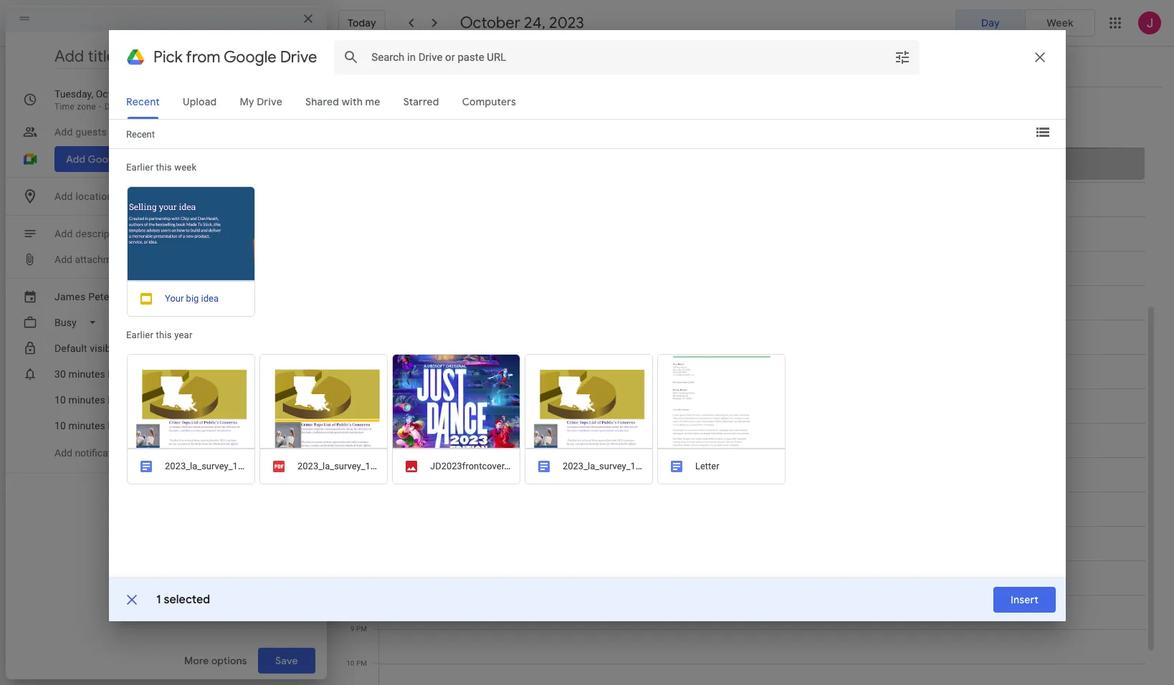 Task type: locate. For each thing, give the bounding box(es) containing it.
week
[[1047, 16, 1074, 29]]

james
[[54, 291, 86, 303]]

pm for 2 pm
[[356, 384, 367, 392]]

1 pm from the top
[[356, 350, 367, 358]]

5 pm from the top
[[356, 660, 367, 668]]

pm right 10
[[356, 660, 367, 668]]

option group containing day
[[956, 9, 1096, 37]]

add inside add notification button
[[54, 447, 72, 459]]

10
[[346, 660, 355, 668]]

pm right 2
[[356, 384, 367, 392]]

add inside add attachment button
[[54, 254, 72, 265]]

pm for 3 pm
[[356, 419, 367, 427]]

1 add from the top
[[54, 254, 72, 265]]

october
[[460, 13, 521, 33]]

pm right 9
[[356, 625, 367, 633]]

add
[[54, 254, 72, 265], [54, 447, 72, 459]]

0 vertical spatial add
[[54, 254, 72, 265]]

1 vertical spatial add
[[54, 447, 72, 459]]

option group
[[956, 9, 1096, 37]]

1 pm
[[351, 350, 367, 358]]

add left notification
[[54, 447, 72, 459]]

pm for 10 pm
[[356, 660, 367, 668]]

4 pm from the top
[[356, 625, 367, 633]]

2 add from the top
[[54, 447, 72, 459]]

pm
[[356, 350, 367, 358], [356, 384, 367, 392], [356, 419, 367, 427], [356, 625, 367, 633], [356, 660, 367, 668]]

2023
[[549, 13, 584, 33]]

2 pm from the top
[[356, 384, 367, 392]]

pm for 1 pm
[[356, 350, 367, 358]]

column header
[[379, 87, 1146, 148]]

attachment
[[75, 254, 126, 265]]

3 pm from the top
[[356, 419, 367, 427]]

pm right the 1 on the left bottom of page
[[356, 350, 367, 358]]

add left attachment at the top left
[[54, 254, 72, 265]]

grid
[[333, 87, 1157, 685]]

pm right 3
[[356, 419, 367, 427]]

notifications element
[[49, 361, 315, 439]]

notification
[[75, 447, 125, 459]]

24,
[[524, 13, 546, 33]]



Task type: describe. For each thing, give the bounding box(es) containing it.
add attachment
[[54, 254, 126, 265]]

james peterson
[[54, 291, 130, 303]]

grid containing 7 am
[[333, 87, 1157, 685]]

Week radio
[[1025, 9, 1096, 37]]

2
[[351, 384, 355, 392]]

october 24, 2023
[[460, 13, 584, 33]]

9
[[351, 625, 355, 633]]

2 pm
[[351, 384, 367, 392]]

add for add notification
[[54, 447, 72, 459]]

3 pm
[[351, 419, 367, 427]]

9 pm
[[351, 625, 367, 633]]

7
[[350, 143, 354, 151]]

1
[[351, 350, 355, 358]]

10 pm
[[346, 660, 367, 668]]

add for add attachment
[[54, 254, 72, 265]]

today
[[348, 16, 376, 29]]

am
[[356, 143, 367, 151]]

add notification
[[54, 447, 125, 459]]

pm for 9 pm
[[356, 625, 367, 633]]

add attachment button
[[49, 247, 132, 272]]

peterson
[[88, 291, 130, 303]]

Add title text field
[[54, 46, 315, 67]]

add notification button
[[49, 440, 131, 466]]

Day radio
[[956, 9, 1026, 37]]

today button
[[338, 10, 386, 36]]

3
[[351, 419, 355, 427]]

column header inside grid
[[379, 87, 1146, 148]]

7 am
[[350, 143, 367, 151]]

day
[[982, 16, 1000, 29]]



Task type: vqa. For each thing, say whether or not it's contained in the screenshot.
PM corresponding to 3 PM
yes



